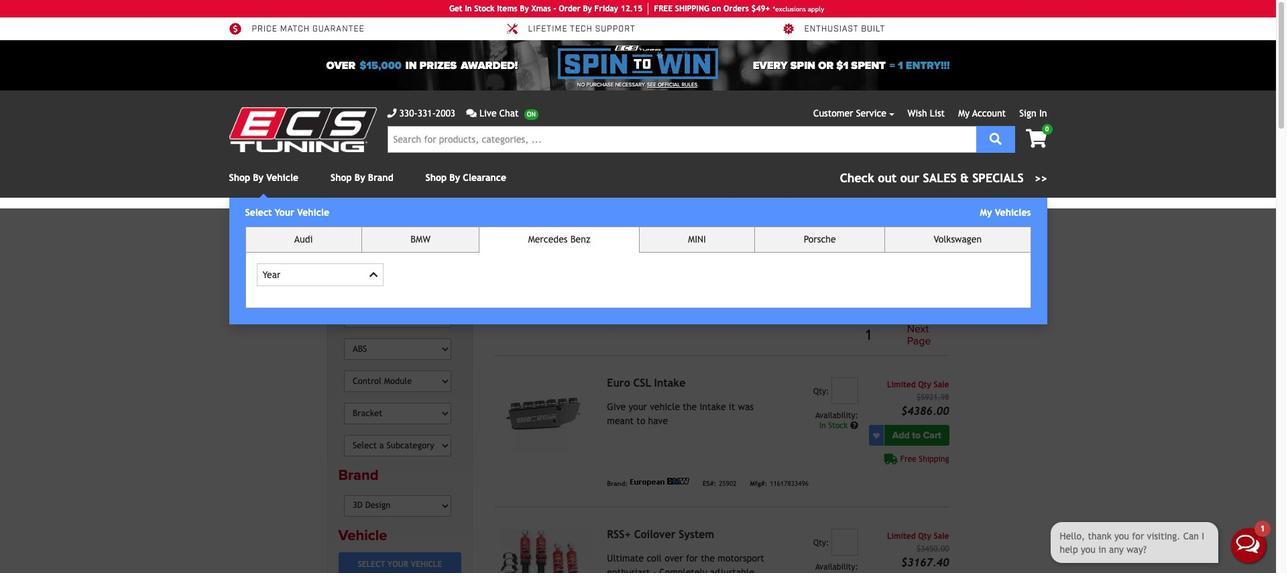 Task type: locate. For each thing, give the bounding box(es) containing it.
shop by vehicle link
[[229, 172, 299, 183]]

the left "intake"
[[683, 402, 697, 413]]

0 horizontal spatial vehicle
[[650, 402, 680, 413]]

es#25902 - 11617833496 - euro csl intake - give your vehicle the intake it was meant to have - genuine european bmw - bmw image
[[495, 378, 597, 454]]

please
[[789, 221, 817, 232]]

330-331-2003
[[400, 108, 456, 119]]

0 horizontal spatial 1
[[866, 326, 871, 344]]

select inside select your vehicle link
[[358, 560, 385, 570]]

shop by brand link
[[331, 172, 394, 183]]

the right 'for'
[[701, 554, 715, 564]]

0 horizontal spatial your
[[388, 560, 409, 570]]

select your vehicle link
[[338, 553, 462, 574]]

intake
[[655, 377, 686, 390]]

shopping cart image
[[1026, 129, 1048, 148]]

0 vertical spatial limited
[[888, 381, 916, 390]]

$5921.98
[[917, 393, 950, 403]]

*exclusions apply link
[[773, 4, 825, 14]]

clearance
[[463, 172, 507, 183], [387, 217, 425, 227]]

see
[[647, 82, 657, 88]]

home page
[[338, 217, 378, 227]]

0 vertical spatial availability:
[[816, 411, 859, 421]]

1 vertical spatial clearance
[[387, 217, 425, 227]]

shop for shop by clearance
[[426, 172, 447, 183]]

necessary.
[[615, 82, 646, 88]]

xmas
[[532, 4, 551, 13]]

vehicle for select your vehicle
[[297, 207, 329, 218]]

1 vertical spatial sale
[[934, 532, 950, 542]]

clearance up bmw
[[387, 217, 425, 227]]

2 horizontal spatial shop
[[426, 172, 447, 183]]

order
[[559, 4, 581, 13]]

give
[[607, 402, 626, 413]]

1 vertical spatial your
[[388, 560, 409, 570]]

0 vertical spatial your
[[629, 402, 647, 413]]

coilover
[[634, 529, 676, 542]]

1 vertical spatial availability:
[[816, 563, 859, 572]]

2 availability: from the top
[[816, 563, 859, 572]]

1 vertical spatial select
[[912, 222, 935, 230]]

sale
[[934, 381, 950, 390], [934, 532, 950, 542]]

2 sale from the top
[[934, 532, 950, 542]]

enthusiast
[[607, 568, 651, 574]]

next
[[908, 323, 929, 336]]

3 shop from the left
[[426, 172, 447, 183]]

please tap 'select' to pick a vehicle
[[789, 221, 932, 232]]

0 horizontal spatial clearance
[[387, 217, 425, 227]]

0 vertical spatial -
[[554, 4, 557, 13]]

the inside ultimate coil over for the motorsport enthusiast - completely adjustable
[[701, 554, 715, 564]]

vehicle for select your vehicle
[[411, 560, 442, 570]]

pick
[[876, 221, 893, 232]]

my left vehicles at right top
[[981, 207, 993, 218]]

over
[[326, 59, 356, 72]]

limited qty sale $5921.98 $4386.00
[[888, 381, 950, 418]]

1 vertical spatial qty
[[919, 532, 932, 542]]

0 vertical spatial page
[[362, 217, 378, 227]]

brand
[[368, 172, 394, 183], [338, 467, 379, 485]]

shop by clearance link
[[426, 172, 507, 183]]

sale up '$3450.00'
[[934, 532, 950, 542]]

page inside paginated product list navigation navigation
[[908, 335, 932, 348]]

0 vertical spatial brand
[[368, 172, 394, 183]]

- inside ultimate coil over for the motorsport enthusiast - completely adjustable
[[653, 568, 657, 574]]

by for shop by vehicle
[[253, 172, 264, 183]]

by up home page link
[[355, 172, 365, 183]]

stock left question circle icon
[[829, 421, 848, 431]]

1 horizontal spatial 1
[[898, 59, 904, 72]]

0 horizontal spatial select
[[245, 207, 272, 218]]

2 vertical spatial to
[[913, 430, 921, 442]]

page
[[362, 217, 378, 227], [908, 335, 932, 348]]

sales
[[924, 171, 957, 185]]

1 vertical spatial to
[[637, 416, 646, 427]]

0 vertical spatial stock
[[474, 4, 495, 13]]

motorsport
[[718, 554, 765, 564]]

0 vertical spatial my
[[959, 108, 970, 119]]

mercedes benz
[[529, 234, 591, 245]]

1 limited from the top
[[888, 381, 916, 390]]

mfg#: 11617833496
[[750, 480, 809, 488]]

euro csl intake link
[[607, 377, 686, 390]]

limited up $3167.40
[[888, 532, 916, 542]]

your for select
[[388, 560, 409, 570]]

0 vertical spatial select
[[245, 207, 272, 218]]

sign
[[1020, 108, 1037, 119]]

1 horizontal spatial select
[[358, 560, 385, 570]]

sales & specials
[[924, 171, 1024, 185]]

0 vertical spatial 1
[[898, 59, 904, 72]]

shop up the home
[[331, 172, 352, 183]]

stock left items
[[474, 4, 495, 13]]

2 limited from the top
[[888, 532, 916, 542]]

limited up $4386.00
[[888, 381, 916, 390]]

1 vertical spatial page
[[908, 335, 932, 348]]

bmw
[[411, 234, 431, 245]]

1 vertical spatial vehicle
[[650, 402, 680, 413]]

0 vertical spatial in
[[465, 4, 472, 13]]

by up select your vehicle
[[253, 172, 264, 183]]

home page link
[[338, 217, 385, 227]]

1 horizontal spatial stock
[[829, 421, 848, 431]]

1 qty: from the top
[[814, 387, 829, 397]]

your for give
[[629, 402, 647, 413]]

page for next
[[908, 335, 932, 348]]

2 qty from the top
[[919, 532, 932, 542]]

by left xmas
[[520, 4, 529, 13]]

sale inside the limited qty sale $3450.00 $3167.40
[[934, 532, 950, 542]]

qty inside limited qty sale $5921.98 $4386.00
[[919, 381, 932, 390]]

shop up select your vehicle
[[229, 172, 250, 183]]

to left have
[[637, 416, 646, 427]]

question circle image
[[851, 422, 859, 430]]

page right the home
[[362, 217, 378, 227]]

1 left next
[[866, 326, 871, 344]]

to right add
[[913, 430, 921, 442]]

shop for shop by brand
[[331, 172, 352, 183]]

*exclusions
[[773, 5, 806, 12]]

1 horizontal spatial shop
[[331, 172, 352, 183]]

sign in
[[1020, 108, 1048, 119]]

sale up $5921.98 on the bottom of the page
[[934, 381, 950, 390]]

1 horizontal spatial page
[[908, 335, 932, 348]]

2 horizontal spatial select
[[912, 222, 935, 230]]

sale inside limited qty sale $5921.98 $4386.00
[[934, 381, 950, 390]]

0 horizontal spatial stock
[[474, 4, 495, 13]]

enthusiast
[[805, 24, 859, 34]]

1 vertical spatial my
[[981, 207, 993, 218]]

None number field
[[832, 378, 859, 405], [832, 529, 859, 556], [832, 378, 859, 405], [832, 529, 859, 556]]

0 horizontal spatial my
[[959, 108, 970, 119]]

your inside give your vehicle the intake it was meant to have
[[629, 402, 647, 413]]

over $15,000 in prizes
[[326, 59, 457, 72]]

qty
[[919, 381, 932, 390], [919, 532, 932, 542]]

2 horizontal spatial in
[[1040, 108, 1048, 119]]

'select'
[[835, 221, 864, 232]]

live
[[480, 108, 497, 119]]

1 horizontal spatial clearance
[[463, 172, 507, 183]]

1 shop from the left
[[229, 172, 250, 183]]

wish list link
[[908, 108, 945, 119]]

add
[[893, 430, 910, 442]]

to left pick
[[866, 221, 874, 232]]

apply
[[808, 5, 825, 12]]

my left account
[[959, 108, 970, 119]]

2 vertical spatial in
[[820, 421, 826, 431]]

1 horizontal spatial your
[[629, 402, 647, 413]]

- down coil
[[653, 568, 657, 574]]

service
[[857, 108, 887, 119]]

by right the order
[[583, 4, 592, 13]]

0 horizontal spatial the
[[683, 402, 697, 413]]

1 horizontal spatial my
[[981, 207, 993, 218]]

select for the select link
[[912, 222, 935, 230]]

page right 1 link
[[908, 335, 932, 348]]

shop up bmw
[[426, 172, 447, 183]]

live chat link
[[466, 107, 539, 121]]

es#4430806 - 32132-2 - rss+ coilover system - ultimate coil over for the motorsport enthusiast - completely adjustable - h&r - audi image
[[495, 529, 597, 574]]

limited inside the limited qty sale $3450.00 $3167.40
[[888, 532, 916, 542]]

shipping
[[919, 455, 950, 464]]

2 shop from the left
[[331, 172, 352, 183]]

in
[[465, 4, 472, 13], [1040, 108, 1048, 119], [820, 421, 826, 431]]

1 horizontal spatial to
[[866, 221, 874, 232]]

by
[[520, 4, 529, 13], [583, 4, 592, 13], [253, 172, 264, 183], [355, 172, 365, 183], [450, 172, 460, 183]]

lifetime tech support link
[[506, 23, 636, 35]]

chat
[[500, 108, 519, 119]]

1 horizontal spatial the
[[701, 554, 715, 564]]

0 vertical spatial vehicle
[[903, 221, 932, 232]]

get
[[449, 4, 463, 13]]

1 horizontal spatial -
[[653, 568, 657, 574]]

spent
[[852, 59, 886, 72]]

tab list
[[245, 227, 1032, 309]]

qty up '$3450.00'
[[919, 532, 932, 542]]

live chat
[[480, 108, 519, 119]]

0 vertical spatial sale
[[934, 381, 950, 390]]

1 vertical spatial -
[[653, 568, 657, 574]]

in right sign
[[1040, 108, 1048, 119]]

shop by brand
[[331, 172, 394, 183]]

paginated product list navigation navigation
[[599, 321, 950, 350]]

1 vertical spatial in
[[1040, 108, 1048, 119]]

1 vertical spatial qty:
[[814, 539, 829, 548]]

qty for $4386.00
[[919, 381, 932, 390]]

shop
[[229, 172, 250, 183], [331, 172, 352, 183], [426, 172, 447, 183]]

entry!!!
[[906, 59, 950, 72]]

it
[[729, 402, 736, 413]]

qty up $5921.98 on the bottom of the page
[[919, 381, 932, 390]]

sale for $4386.00
[[934, 381, 950, 390]]

1 right =
[[898, 59, 904, 72]]

my vehicles link
[[981, 207, 1032, 218]]

sales & specials link
[[840, 169, 1048, 187]]

vehicle right 'a'
[[903, 221, 932, 232]]

free
[[901, 455, 917, 464]]

2 vertical spatial select
[[358, 560, 385, 570]]

limited qty sale $3450.00 $3167.40
[[888, 532, 950, 570]]

select your vehicle
[[245, 207, 329, 218]]

11617833496
[[770, 480, 809, 488]]

my for my vehicles
[[981, 207, 993, 218]]

qty:
[[814, 387, 829, 397], [814, 539, 829, 548]]

1 vertical spatial 1
[[866, 326, 871, 344]]

customer service button
[[814, 107, 895, 121]]

0 vertical spatial qty:
[[814, 387, 829, 397]]

stock
[[474, 4, 495, 13], [829, 421, 848, 431]]

0 horizontal spatial page
[[362, 217, 378, 227]]

2 horizontal spatial to
[[913, 430, 921, 442]]

1 vertical spatial limited
[[888, 532, 916, 542]]

clearance down live
[[463, 172, 507, 183]]

by down 2003
[[450, 172, 460, 183]]

in right 'get'
[[465, 4, 472, 13]]

1 qty from the top
[[919, 381, 932, 390]]

1 vertical spatial the
[[701, 554, 715, 564]]

0 horizontal spatial in
[[465, 4, 472, 13]]

vehicle up have
[[650, 402, 680, 413]]

- right xmas
[[554, 4, 557, 13]]

support
[[596, 24, 636, 34]]

over
[[665, 554, 683, 564]]

every spin or $1 spent = 1 entry!!!
[[753, 59, 950, 72]]

in left question circle icon
[[820, 421, 826, 431]]

0 horizontal spatial shop
[[229, 172, 250, 183]]

wish list
[[908, 108, 945, 119]]

qty inside the limited qty sale $3450.00 $3167.40
[[919, 532, 932, 542]]

sale for $3167.40
[[934, 532, 950, 542]]

0 vertical spatial qty
[[919, 381, 932, 390]]

in for get
[[465, 4, 472, 13]]

tech
[[570, 24, 593, 34]]

sign in link
[[1020, 108, 1048, 119]]

my account link
[[959, 108, 1006, 119]]

limited inside limited qty sale $5921.98 $4386.00
[[888, 381, 916, 390]]

0 horizontal spatial to
[[637, 416, 646, 427]]

1 sale from the top
[[934, 381, 950, 390]]

$1
[[837, 59, 849, 72]]

0 vertical spatial the
[[683, 402, 697, 413]]



Task type: vqa. For each thing, say whether or not it's contained in the screenshot.
volkswagen
yes



Task type: describe. For each thing, give the bounding box(es) containing it.
0 link
[[1016, 124, 1053, 150]]

free
[[654, 4, 673, 13]]

limited for $3167.40
[[888, 532, 916, 542]]

ship
[[675, 4, 692, 13]]

12.15
[[621, 4, 643, 13]]

=
[[890, 59, 896, 72]]

select link
[[912, 222, 935, 230]]

ultimate coil over for the motorsport enthusiast - completely adjustable
[[607, 554, 765, 574]]

ping
[[692, 4, 710, 13]]

my account
[[959, 108, 1006, 119]]

1 vertical spatial stock
[[829, 421, 848, 431]]

limited for $4386.00
[[888, 381, 916, 390]]

give your vehicle the intake it was meant to have
[[607, 402, 754, 427]]

1 inside paginated product list navigation navigation
[[866, 326, 871, 344]]

0 horizontal spatial -
[[554, 4, 557, 13]]

price match guarantee link
[[229, 23, 365, 35]]

vehicle inside give your vehicle the intake it was meant to have
[[650, 402, 680, 413]]

1 availability: from the top
[[816, 411, 859, 421]]

porsche
[[804, 234, 836, 245]]

my vehicles
[[981, 207, 1032, 218]]

year
[[263, 269, 281, 280]]

by for shop by brand
[[355, 172, 365, 183]]

home
[[338, 217, 359, 227]]

select for select your vehicle
[[358, 560, 385, 570]]

ultimate
[[607, 554, 644, 564]]

2 qty: from the top
[[814, 539, 829, 548]]

$4386.00
[[902, 405, 950, 418]]

Search text field
[[387, 126, 977, 153]]

shop by vehicle
[[229, 172, 299, 183]]

no
[[578, 82, 585, 88]]

shop by clearance
[[426, 172, 507, 183]]

1 horizontal spatial vehicle
[[903, 221, 932, 232]]

&
[[961, 171, 969, 185]]

to inside button
[[913, 430, 921, 442]]

shop for shop by vehicle
[[229, 172, 250, 183]]

see official rules link
[[647, 81, 698, 89]]

add to cart button
[[885, 425, 950, 446]]

every
[[753, 59, 788, 72]]

was
[[738, 402, 754, 413]]

ecs tuning 'spin to win' contest logo image
[[558, 46, 718, 79]]

no purchase necessary. see official rules .
[[578, 82, 699, 88]]

built
[[862, 24, 886, 34]]

euro
[[607, 377, 630, 390]]

to inside give your vehicle the intake it was meant to have
[[637, 416, 646, 427]]

on
[[712, 4, 722, 13]]

benz
[[571, 234, 591, 245]]

search image
[[990, 133, 1002, 145]]

the inside give your vehicle the intake it was meant to have
[[683, 402, 697, 413]]

25902
[[719, 480, 737, 488]]

by for shop by clearance
[[450, 172, 460, 183]]

official
[[658, 82, 681, 88]]

in stock
[[820, 421, 851, 431]]

prizes
[[420, 59, 457, 72]]

guarantee
[[313, 24, 365, 34]]

spin
[[791, 59, 816, 72]]

add to cart
[[893, 430, 942, 442]]

vehicle for shop by vehicle
[[267, 172, 299, 183]]

euro csl intake
[[607, 377, 686, 390]]

account
[[973, 108, 1006, 119]]

1 horizontal spatial in
[[820, 421, 826, 431]]

free shipping
[[901, 455, 950, 464]]

specials
[[973, 171, 1024, 185]]

phone image
[[387, 109, 397, 118]]

list
[[930, 108, 945, 119]]

in for sign
[[1040, 108, 1048, 119]]

qty for $3167.40
[[919, 532, 932, 542]]

intake
[[700, 402, 726, 413]]

orders
[[724, 4, 749, 13]]

select your vehicle
[[358, 560, 442, 570]]

tab list containing audi
[[245, 227, 1032, 309]]

es#:
[[703, 480, 717, 488]]

free ship ping on orders $49+ *exclusions apply
[[654, 4, 825, 13]]

have
[[648, 416, 668, 427]]

or
[[819, 59, 834, 72]]

1 vertical spatial brand
[[338, 467, 379, 485]]

rss+
[[607, 529, 631, 542]]

coil
[[647, 554, 662, 564]]

rss+ coilover system link
[[607, 529, 715, 542]]

get in stock items by xmas - order by friday 12.15
[[449, 4, 643, 13]]

0 vertical spatial clearance
[[463, 172, 507, 183]]

brand:
[[607, 480, 628, 488]]

select for select your vehicle
[[245, 207, 272, 218]]

330-
[[400, 108, 418, 119]]

mini
[[689, 234, 706, 245]]

completely
[[660, 568, 707, 574]]

meant
[[607, 416, 634, 427]]

.
[[698, 82, 699, 88]]

0
[[1046, 125, 1050, 133]]

comments image
[[466, 109, 477, 118]]

ecs tuning image
[[229, 107, 377, 152]]

your
[[275, 207, 295, 218]]

system
[[679, 529, 715, 542]]

wish
[[908, 108, 928, 119]]

0 vertical spatial to
[[866, 221, 874, 232]]

add to wish list image
[[873, 433, 880, 439]]

1 link
[[858, 325, 879, 347]]

enthusiast built
[[805, 24, 886, 34]]

$15,000
[[360, 59, 402, 72]]

lifetime tech support
[[528, 24, 636, 34]]

page for home
[[362, 217, 378, 227]]

my for my account
[[959, 108, 970, 119]]

purchase
[[587, 82, 614, 88]]

adjustable
[[710, 568, 755, 574]]

genuine european bmw - corporate logo image
[[631, 478, 690, 487]]



